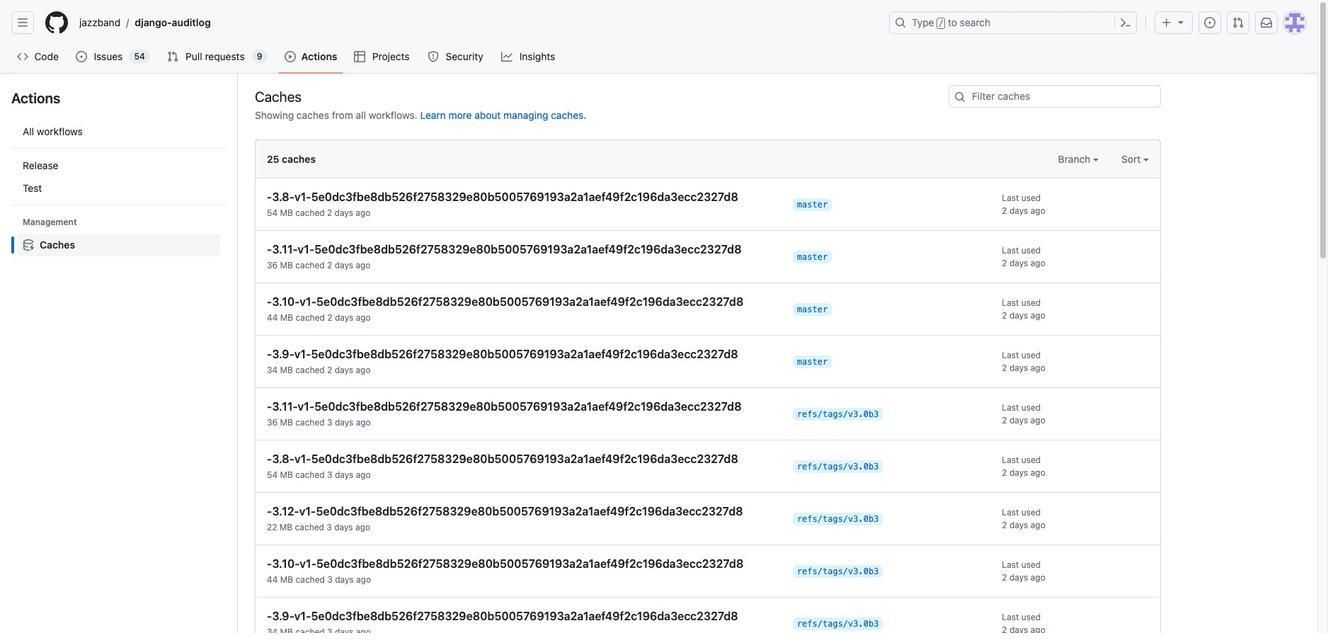 Task type: vqa. For each thing, say whether or not it's contained in the screenshot.


Task type: describe. For each thing, give the bounding box(es) containing it.
table image
[[354, 51, 366, 62]]

git pull request image for issue opened icon
[[1233, 17, 1244, 28]]

refs/tags/v3.0b3 link for -3.10-v1-5e0dc3fbe8db526f2758329e80b5005769193a2a1aef49f2c196da3ecc2327d8
[[793, 565, 883, 578]]

mb for -3.9-v1-5e0dc3fbe8db526f2758329e80b5005769193a2a1aef49f2c196da3ecc2327d8 34 mb cached 2 days ago
[[280, 365, 293, 375]]

- for -3.9-v1-5e0dc3fbe8db526f2758329e80b5005769193a2a1aef49f2c196da3ecc2327d8
[[267, 610, 272, 622]]

projects link
[[349, 46, 416, 67]]

-3.10-v1-5e0dc3fbe8db526f2758329e80b5005769193a2a1aef49f2c196da3ecc2327d8 44 mb cached 3 days ago
[[267, 557, 744, 585]]

ago inside -3.11-v1-5e0dc3fbe8db526f2758329e80b5005769193a2a1aef49f2c196da3ecc2327d8 36 mb cached 3 days ago
[[356, 417, 371, 428]]

0 horizontal spatial actions
[[11, 90, 60, 106]]

ago inside -3.8-v1-5e0dc3fbe8db526f2758329e80b5005769193a2a1aef49f2c196da3ecc2327d8 54 mb cached 3 days ago
[[356, 469, 371, 480]]

actions link
[[279, 46, 343, 67]]

triangle down image
[[1175, 16, 1187, 28]]

git pull request image for issue opened image in the left of the page
[[167, 51, 178, 62]]

issue opened image
[[1204, 17, 1216, 28]]

all workflows
[[23, 125, 83, 137]]

used for -3.8-v1-5e0dc3fbe8db526f2758329e80b5005769193a2a1aef49f2c196da3ecc2327d8 54 mb cached 3 days ago
[[1022, 455, 1041, 465]]

master for -3.11-v1-5e0dc3fbe8db526f2758329e80b5005769193a2a1aef49f2c196da3ecc2327d8
[[797, 252, 828, 262]]

36 for -3.11-v1-5e0dc3fbe8db526f2758329e80b5005769193a2a1aef49f2c196da3ecc2327d8 36 mb cached 3 days ago
[[267, 417, 278, 428]]

cached for -3.10-v1-5e0dc3fbe8db526f2758329e80b5005769193a2a1aef49f2c196da3ecc2327d8 44 mb cached 2 days ago
[[296, 312, 325, 323]]

- for -3.8-v1-5e0dc3fbe8db526f2758329e80b5005769193a2a1aef49f2c196da3ecc2327d8 54 mb cached 3 days ago
[[267, 452, 272, 465]]

caches link
[[17, 234, 220, 256]]

5e0dc3fbe8db526f2758329e80b5005769193a2a1aef49f2c196da3ecc2327d8 for -3.8-v1-5e0dc3fbe8db526f2758329e80b5005769193a2a1aef49f2c196da3ecc2327d8 54 mb cached 3 days ago
[[311, 452, 738, 465]]

25 caches
[[267, 153, 316, 165]]

sort
[[1122, 153, 1144, 165]]

0 vertical spatial 54
[[134, 51, 145, 62]]

last for -3.9-v1-5e0dc3fbe8db526f2758329e80b5005769193a2a1aef49f2c196da3ecc2327d8 34 mb cached 2 days ago
[[1002, 350, 1019, 360]]

used for -3.9-v1-5e0dc3fbe8db526f2758329e80b5005769193a2a1aef49f2c196da3ecc2327d8 34 mb cached 2 days ago
[[1022, 350, 1041, 360]]

3 for 3.11-
[[327, 417, 332, 428]]

from
[[332, 109, 353, 121]]

caches for 25
[[282, 153, 316, 165]]

refs/tags/v3.0b3 for -3.12-v1-5e0dc3fbe8db526f2758329e80b5005769193a2a1aef49f2c196da3ecc2327d8
[[797, 514, 879, 524]]

mb for -3.10-v1-5e0dc3fbe8db526f2758329e80b5005769193a2a1aef49f2c196da3ecc2327d8 44 mb cached 3 days ago
[[280, 574, 293, 585]]

days inside -3.8-v1-5e0dc3fbe8db526f2758329e80b5005769193a2a1aef49f2c196da3ecc2327d8 54 mb cached 2 days ago
[[335, 207, 353, 218]]

cached for -3.11-v1-5e0dc3fbe8db526f2758329e80b5005769193a2a1aef49f2c196da3ecc2327d8 36 mb cached 3 days ago
[[295, 417, 325, 428]]

issues
[[94, 50, 123, 62]]

- for -3.9-v1-5e0dc3fbe8db526f2758329e80b5005769193a2a1aef49f2c196da3ecc2327d8 34 mb cached 2 days ago
[[267, 348, 272, 360]]

insights link
[[496, 46, 562, 67]]

showing caches from all workflows. learn more about managing caches.
[[255, 109, 586, 121]]

more
[[449, 109, 472, 121]]

cached for -3.8-v1-5e0dc3fbe8db526f2758329e80b5005769193a2a1aef49f2c196da3ecc2327d8 54 mb cached 3 days ago
[[295, 469, 325, 480]]

3.11- for -3.11-v1-5e0dc3fbe8db526f2758329e80b5005769193a2a1aef49f2c196da3ecc2327d8 36 mb cached 2 days ago
[[272, 243, 298, 256]]

list containing all workflows
[[11, 115, 226, 262]]

last used 2 days ago for -3.12-v1-5e0dc3fbe8db526f2758329e80b5005769193a2a1aef49f2c196da3ecc2327d8 22 mb cached 3 days ago
[[1002, 507, 1046, 530]]

projects
[[372, 50, 410, 62]]

last for -3.10-v1-5e0dc3fbe8db526f2758329e80b5005769193a2a1aef49f2c196da3ecc2327d8 44 mb cached 3 days ago
[[1002, 559, 1019, 570]]

2 inside -3.9-v1-5e0dc3fbe8db526f2758329e80b5005769193a2a1aef49f2c196da3ecc2327d8 34 mb cached 2 days ago
[[327, 365, 332, 375]]

last used 2 days ago for -3.10-v1-5e0dc3fbe8db526f2758329e80b5005769193a2a1aef49f2c196da3ecc2327d8 44 mb cached 2 days ago
[[1002, 297, 1046, 321]]

command palette image
[[1120, 17, 1131, 28]]

3.11- for -3.11-v1-5e0dc3fbe8db526f2758329e80b5005769193a2a1aef49f2c196da3ecc2327d8 36 mb cached 3 days ago
[[272, 400, 298, 413]]

all workflows link
[[17, 120, 220, 143]]

security link
[[422, 46, 490, 67]]

refs/tags/v3.0b3 link for -3.11-v1-5e0dc3fbe8db526f2758329e80b5005769193a2a1aef49f2c196da3ecc2327d8
[[793, 408, 883, 421]]

cached for -3.9-v1-5e0dc3fbe8db526f2758329e80b5005769193a2a1aef49f2c196da3ecc2327d8 34 mb cached 2 days ago
[[296, 365, 325, 375]]

master for -3.9-v1-5e0dc3fbe8db526f2758329e80b5005769193a2a1aef49f2c196da3ecc2327d8
[[797, 357, 828, 367]]

-3.10-v1-5e0dc3fbe8db526f2758329e80b5005769193a2a1aef49f2c196da3ecc2327d8 44 mb cached 2 days ago
[[267, 295, 744, 323]]

master link for -3.9-v1-5e0dc3fbe8db526f2758329e80b5005769193a2a1aef49f2c196da3ecc2327d8
[[793, 355, 832, 368]]

jazzband
[[79, 16, 120, 28]]

insights
[[520, 50, 555, 62]]

2 inside -3.11-v1-5e0dc3fbe8db526f2758329e80b5005769193a2a1aef49f2c196da3ecc2327d8 36 mb cached 2 days ago
[[327, 260, 332, 270]]

refs/tags/v3.0b3 link for -3.8-v1-5e0dc3fbe8db526f2758329e80b5005769193a2a1aef49f2c196da3ecc2327d8
[[793, 460, 883, 473]]

code
[[34, 50, 59, 62]]

learn
[[420, 109, 446, 121]]

-3.12-v1-5e0dc3fbe8db526f2758329e80b5005769193a2a1aef49f2c196da3ecc2327d8 22 mb cached 3 days ago
[[267, 505, 743, 532]]

managing
[[504, 109, 548, 121]]

issue opened image
[[76, 51, 87, 62]]

9 last from the top
[[1002, 612, 1019, 622]]

days inside -3.10-v1-5e0dc3fbe8db526f2758329e80b5005769193a2a1aef49f2c196da3ecc2327d8 44 mb cached 2 days ago
[[335, 312, 354, 323]]

54 for -3.8-v1-5e0dc3fbe8db526f2758329e80b5005769193a2a1aef49f2c196da3ecc2327d8 54 mb cached 2 days ago
[[267, 207, 278, 218]]

ago inside -3.11-v1-5e0dc3fbe8db526f2758329e80b5005769193a2a1aef49f2c196da3ecc2327d8 36 mb cached 2 days ago
[[356, 260, 371, 270]]

-3.8-v1-5e0dc3fbe8db526f2758329e80b5005769193a2a1aef49f2c196da3ecc2327d8 54 mb cached 2 days ago
[[267, 190, 738, 218]]

2 inside -3.8-v1-5e0dc3fbe8db526f2758329e80b5005769193a2a1aef49f2c196da3ecc2327d8 54 mb cached 2 days ago
[[327, 207, 332, 218]]

days inside -3.8-v1-5e0dc3fbe8db526f2758329e80b5005769193a2a1aef49f2c196da3ecc2327d8 54 mb cached 3 days ago
[[335, 469, 354, 480]]

test
[[23, 182, 42, 194]]

-3.11-v1-5e0dc3fbe8db526f2758329e80b5005769193a2a1aef49f2c196da3ecc2327d8 36 mb cached 2 days ago
[[267, 243, 742, 270]]

master link for -3.8-v1-5e0dc3fbe8db526f2758329e80b5005769193a2a1aef49f2c196da3ecc2327d8
[[793, 198, 832, 211]]

v1- for -3.11-v1-5e0dc3fbe8db526f2758329e80b5005769193a2a1aef49f2c196da3ecc2327d8 36 mb cached 3 days ago
[[298, 400, 315, 413]]

release link
[[17, 154, 220, 177]]

v1- for -3.10-v1-5e0dc3fbe8db526f2758329e80b5005769193a2a1aef49f2c196da3ecc2327d8 44 mb cached 3 days ago
[[300, 557, 316, 570]]

caches.
[[551, 109, 586, 121]]

last for -3.11-v1-5e0dc3fbe8db526f2758329e80b5005769193a2a1aef49f2c196da3ecc2327d8 36 mb cached 2 days ago
[[1002, 245, 1019, 256]]

pull
[[186, 50, 202, 62]]

3.10- for -3.10-v1-5e0dc3fbe8db526f2758329e80b5005769193a2a1aef49f2c196da3ecc2327d8 44 mb cached 2 days ago
[[272, 295, 300, 308]]

3 for 3.12-
[[327, 522, 332, 532]]

jazzband / django-auditlog
[[79, 16, 211, 29]]

used for -3.11-v1-5e0dc3fbe8db526f2758329e80b5005769193a2a1aef49f2c196da3ecc2327d8 36 mb cached 3 days ago
[[1022, 402, 1041, 413]]

type
[[912, 16, 934, 28]]

used for -3.10-v1-5e0dc3fbe8db526f2758329e80b5005769193a2a1aef49f2c196da3ecc2327d8 44 mb cached 2 days ago
[[1022, 297, 1041, 308]]

last for -3.12-v1-5e0dc3fbe8db526f2758329e80b5005769193a2a1aef49f2c196da3ecc2327d8 22 mb cached 3 days ago
[[1002, 507, 1019, 518]]

44 for -3.10-v1-5e0dc3fbe8db526f2758329e80b5005769193a2a1aef49f2c196da3ecc2327d8 44 mb cached 2 days ago
[[267, 312, 278, 323]]

- for -3.10-v1-5e0dc3fbe8db526f2758329e80b5005769193a2a1aef49f2c196da3ecc2327d8 44 mb cached 2 days ago
[[267, 295, 272, 308]]

filter workflows element
[[17, 154, 220, 200]]

cached for -3.12-v1-5e0dc3fbe8db526f2758329e80b5005769193a2a1aef49f2c196da3ecc2327d8 22 mb cached 3 days ago
[[295, 522, 324, 532]]

days inside -3.11-v1-5e0dc3fbe8db526f2758329e80b5005769193a2a1aef49f2c196da3ecc2327d8 36 mb cached 2 days ago
[[335, 260, 353, 270]]

3.8- for -3.8-v1-5e0dc3fbe8db526f2758329e80b5005769193a2a1aef49f2c196da3ecc2327d8 54 mb cached 2 days ago
[[272, 190, 294, 203]]

5e0dc3fbe8db526f2758329e80b5005769193a2a1aef49f2c196da3ecc2327d8 for -3.9-v1-5e0dc3fbe8db526f2758329e80b5005769193a2a1aef49f2c196da3ecc2327d8
[[311, 610, 738, 622]]

django-
[[135, 16, 172, 28]]

1 horizontal spatial actions
[[301, 50, 337, 62]]

security
[[446, 50, 483, 62]]

caches for showing
[[297, 109, 329, 121]]

days inside -3.9-v1-5e0dc3fbe8db526f2758329e80b5005769193a2a1aef49f2c196da3ecc2327d8 34 mb cached 2 days ago
[[335, 365, 353, 375]]

ago inside -3.9-v1-5e0dc3fbe8db526f2758329e80b5005769193a2a1aef49f2c196da3ecc2327d8 34 mb cached 2 days ago
[[356, 365, 371, 375]]

mb for -3.11-v1-5e0dc3fbe8db526f2758329e80b5005769193a2a1aef49f2c196da3ecc2327d8 36 mb cached 3 days ago
[[280, 417, 293, 428]]

last used 2 days ago for -3.9-v1-5e0dc3fbe8db526f2758329e80b5005769193a2a1aef49f2c196da3ecc2327d8 34 mb cached 2 days ago
[[1002, 350, 1046, 373]]

graph image
[[501, 51, 513, 62]]

used for -3.12-v1-5e0dc3fbe8db526f2758329e80b5005769193a2a1aef49f2c196da3ecc2327d8 22 mb cached 3 days ago
[[1022, 507, 1041, 518]]

days inside -3.11-v1-5e0dc3fbe8db526f2758329e80b5005769193a2a1aef49f2c196da3ecc2327d8 36 mb cached 3 days ago
[[335, 417, 354, 428]]

master for -3.10-v1-5e0dc3fbe8db526f2758329e80b5005769193a2a1aef49f2c196da3ecc2327d8
[[797, 304, 828, 314]]

last used 2 days ago for -3.8-v1-5e0dc3fbe8db526f2758329e80b5005769193a2a1aef49f2c196da3ecc2327d8 54 mb cached 2 days ago
[[1002, 193, 1046, 216]]

requests
[[205, 50, 245, 62]]



Task type: locate. For each thing, give the bounding box(es) containing it.
code image
[[17, 51, 28, 62]]

mb inside -3.8-v1-5e0dc3fbe8db526f2758329e80b5005769193a2a1aef49f2c196da3ecc2327d8 54 mb cached 3 days ago
[[280, 469, 293, 480]]

0 vertical spatial 36
[[267, 260, 278, 270]]

2 last from the top
[[1002, 245, 1019, 256]]

pull requests
[[186, 50, 245, 62]]

8 - from the top
[[267, 557, 272, 570]]

django-auditlog link
[[129, 11, 216, 34]]

mb inside -3.12-v1-5e0dc3fbe8db526f2758329e80b5005769193a2a1aef49f2c196da3ecc2327d8 22 mb cached 3 days ago
[[280, 522, 293, 532]]

1 - from the top
[[267, 190, 272, 203]]

- for -3.8-v1-5e0dc3fbe8db526f2758329e80b5005769193a2a1aef49f2c196da3ecc2327d8 54 mb cached 2 days ago
[[267, 190, 272, 203]]

4 refs/tags/v3.0b3 link from the top
[[793, 565, 883, 578]]

3 master from the top
[[797, 304, 828, 314]]

Filter caches search field
[[949, 85, 1161, 108]]

list containing jazzband
[[74, 11, 881, 34]]

2 36 from the top
[[267, 417, 278, 428]]

44 inside -3.10-v1-5e0dc3fbe8db526f2758329e80b5005769193a2a1aef49f2c196da3ecc2327d8 44 mb cached 2 days ago
[[267, 312, 278, 323]]

/ for type
[[939, 18, 944, 28]]

used
[[1022, 193, 1041, 203], [1022, 245, 1041, 256], [1022, 297, 1041, 308], [1022, 350, 1041, 360], [1022, 402, 1041, 413], [1022, 455, 1041, 465], [1022, 507, 1041, 518], [1022, 559, 1041, 570], [1022, 612, 1041, 622]]

last used 2 days ago
[[1002, 193, 1046, 216], [1002, 245, 1046, 268], [1002, 297, 1046, 321], [1002, 350, 1046, 373], [1002, 402, 1046, 426], [1002, 455, 1046, 478], [1002, 507, 1046, 530], [1002, 559, 1046, 583]]

2 vertical spatial 54
[[267, 469, 278, 480]]

2 used from the top
[[1022, 245, 1041, 256]]

1 last from the top
[[1002, 193, 1019, 203]]

1 refs/tags/v3.0b3 link from the top
[[793, 408, 883, 421]]

2 3.9- from the top
[[272, 610, 294, 622]]

cached inside -3.11-v1-5e0dc3fbe8db526f2758329e80b5005769193a2a1aef49f2c196da3ecc2327d8 36 mb cached 2 days ago
[[295, 260, 325, 270]]

master
[[797, 200, 828, 210], [797, 252, 828, 262], [797, 304, 828, 314], [797, 357, 828, 367]]

3 - from the top
[[267, 295, 272, 308]]

3.12-
[[272, 505, 299, 518]]

refs/tags/v3.0b3 for -3.9-v1-5e0dc3fbe8db526f2758329e80b5005769193a2a1aef49f2c196da3ecc2327d8
[[797, 619, 879, 629]]

list
[[74, 11, 881, 34], [11, 115, 226, 262]]

shield image
[[428, 51, 439, 62]]

9
[[257, 51, 262, 62]]

- inside -3.10-v1-5e0dc3fbe8db526f2758329e80b5005769193a2a1aef49f2c196da3ecc2327d8 44 mb cached 3 days ago
[[267, 557, 272, 570]]

-
[[267, 190, 272, 203], [267, 243, 272, 256], [267, 295, 272, 308], [267, 348, 272, 360], [267, 400, 272, 413], [267, 452, 272, 465], [267, 505, 272, 518], [267, 557, 272, 570], [267, 610, 272, 622]]

5e0dc3fbe8db526f2758329e80b5005769193a2a1aef49f2c196da3ecc2327d8 inside -3.8-v1-5e0dc3fbe8db526f2758329e80b5005769193a2a1aef49f2c196da3ecc2327d8 54 mb cached 3 days ago
[[311, 452, 738, 465]]

7 used from the top
[[1022, 507, 1041, 518]]

5e0dc3fbe8db526f2758329e80b5005769193a2a1aef49f2c196da3ecc2327d8 for -3.9-v1-5e0dc3fbe8db526f2758329e80b5005769193a2a1aef49f2c196da3ecc2327d8 34 mb cached 2 days ago
[[311, 348, 738, 360]]

cached
[[295, 207, 325, 218], [295, 260, 325, 270], [296, 312, 325, 323], [296, 365, 325, 375], [295, 417, 325, 428], [295, 469, 325, 480], [295, 522, 324, 532], [296, 574, 325, 585]]

3 inside -3.10-v1-5e0dc3fbe8db526f2758329e80b5005769193a2a1aef49f2c196da3ecc2327d8 44 mb cached 3 days ago
[[327, 574, 333, 585]]

5e0dc3fbe8db526f2758329e80b5005769193a2a1aef49f2c196da3ecc2327d8 down -3.11-v1-5e0dc3fbe8db526f2758329e80b5005769193a2a1aef49f2c196da3ecc2327d8 36 mb cached 2 days ago at the top of page
[[316, 295, 744, 308]]

2 inside -3.10-v1-5e0dc3fbe8db526f2758329e80b5005769193a2a1aef49f2c196da3ecc2327d8 44 mb cached 2 days ago
[[327, 312, 332, 323]]

used for -3.8-v1-5e0dc3fbe8db526f2758329e80b5005769193a2a1aef49f2c196da3ecc2327d8 54 mb cached 2 days ago
[[1022, 193, 1041, 203]]

v1- inside -3.9-v1-5e0dc3fbe8db526f2758329e80b5005769193a2a1aef49f2c196da3ecc2327d8 34 mb cached 2 days ago
[[294, 348, 311, 360]]

mb inside -3.10-v1-5e0dc3fbe8db526f2758329e80b5005769193a2a1aef49f2c196da3ecc2327d8 44 mb cached 2 days ago
[[280, 312, 293, 323]]

44
[[267, 312, 278, 323], [267, 574, 278, 585]]

1 3.8- from the top
[[272, 190, 294, 203]]

4 last from the top
[[1002, 350, 1019, 360]]

5e0dc3fbe8db526f2758329e80b5005769193a2a1aef49f2c196da3ecc2327d8 down -3.8-v1-5e0dc3fbe8db526f2758329e80b5005769193a2a1aef49f2c196da3ecc2327d8 54 mb cached 3 days ago
[[316, 505, 743, 518]]

cached for -3.10-v1-5e0dc3fbe8db526f2758329e80b5005769193a2a1aef49f2c196da3ecc2327d8 44 mb cached 3 days ago
[[296, 574, 325, 585]]

mb
[[280, 207, 293, 218], [280, 260, 293, 270], [280, 312, 293, 323], [280, 365, 293, 375], [280, 417, 293, 428], [280, 469, 293, 480], [280, 522, 293, 532], [280, 574, 293, 585]]

3.8- up 3.12-
[[272, 452, 294, 465]]

ago inside -3.8-v1-5e0dc3fbe8db526f2758329e80b5005769193a2a1aef49f2c196da3ecc2327d8 54 mb cached 2 days ago
[[356, 207, 371, 218]]

caches
[[255, 88, 302, 104], [40, 239, 75, 251]]

5e0dc3fbe8db526f2758329e80b5005769193a2a1aef49f2c196da3ecc2327d8 down -3.8-v1-5e0dc3fbe8db526f2758329e80b5005769193a2a1aef49f2c196da3ecc2327d8 54 mb cached 2 days ago
[[315, 243, 742, 256]]

ago inside -3.10-v1-5e0dc3fbe8db526f2758329e80b5005769193a2a1aef49f2c196da3ecc2327d8 44 mb cached 3 days ago
[[356, 574, 371, 585]]

54 inside -3.8-v1-5e0dc3fbe8db526f2758329e80b5005769193a2a1aef49f2c196da3ecc2327d8 54 mb cached 2 days ago
[[267, 207, 278, 218]]

mb inside -3.9-v1-5e0dc3fbe8db526f2758329e80b5005769193a2a1aef49f2c196da3ecc2327d8 34 mb cached 2 days ago
[[280, 365, 293, 375]]

1 horizontal spatial /
[[939, 18, 944, 28]]

all
[[23, 125, 34, 137]]

5e0dc3fbe8db526f2758329e80b5005769193a2a1aef49f2c196da3ecc2327d8 inside -3.10-v1-5e0dc3fbe8db526f2758329e80b5005769193a2a1aef49f2c196da3ecc2327d8 44 mb cached 3 days ago
[[316, 557, 744, 570]]

2 3.10- from the top
[[272, 557, 300, 570]]

3 inside -3.8-v1-5e0dc3fbe8db526f2758329e80b5005769193a2a1aef49f2c196da3ecc2327d8 54 mb cached 3 days ago
[[327, 469, 332, 480]]

5e0dc3fbe8db526f2758329e80b5005769193a2a1aef49f2c196da3ecc2327d8 down -3.9-v1-5e0dc3fbe8db526f2758329e80b5005769193a2a1aef49f2c196da3ecc2327d8 34 mb cached 2 days ago
[[315, 400, 742, 413]]

1 vertical spatial git pull request image
[[167, 51, 178, 62]]

3 for 3.10-
[[327, 574, 333, 585]]

1 3.11- from the top
[[272, 243, 298, 256]]

auditlog
[[172, 16, 211, 28]]

3 last from the top
[[1002, 297, 1019, 308]]

master link for -3.10-v1-5e0dc3fbe8db526f2758329e80b5005769193a2a1aef49f2c196da3ecc2327d8
[[793, 303, 832, 316]]

git pull request image right issue opened icon
[[1233, 17, 1244, 28]]

refs/tags/v3.0b3 for -3.8-v1-5e0dc3fbe8db526f2758329e80b5005769193a2a1aef49f2c196da3ecc2327d8
[[797, 462, 879, 472]]

type / to search
[[912, 16, 991, 28]]

5e0dc3fbe8db526f2758329e80b5005769193a2a1aef49f2c196da3ecc2327d8
[[311, 190, 738, 203], [315, 243, 742, 256], [316, 295, 744, 308], [311, 348, 738, 360], [315, 400, 742, 413], [311, 452, 738, 465], [316, 505, 743, 518], [316, 557, 744, 570], [311, 610, 738, 622]]

/ inside jazzband / django-auditlog
[[126, 17, 129, 29]]

5e0dc3fbe8db526f2758329e80b5005769193a2a1aef49f2c196da3ecc2327d8 inside -3.12-v1-5e0dc3fbe8db526f2758329e80b5005769193a2a1aef49f2c196da3ecc2327d8 22 mb cached 3 days ago
[[316, 505, 743, 518]]

5e0dc3fbe8db526f2758329e80b5005769193a2a1aef49f2c196da3ecc2327d8 down -3.12-v1-5e0dc3fbe8db526f2758329e80b5005769193a2a1aef49f2c196da3ecc2327d8 22 mb cached 3 days ago
[[316, 557, 744, 570]]

days inside -3.10-v1-5e0dc3fbe8db526f2758329e80b5005769193a2a1aef49f2c196da3ecc2327d8 44 mb cached 3 days ago
[[335, 574, 354, 585]]

-3.9-v1-5e0dc3fbe8db526f2758329e80b5005769193a2a1aef49f2c196da3ecc2327d8
[[267, 610, 738, 622]]

/ left to
[[939, 18, 944, 28]]

54 for -3.8-v1-5e0dc3fbe8db526f2758329e80b5005769193a2a1aef49f2c196da3ecc2327d8 54 mb cached 3 days ago
[[267, 469, 278, 480]]

cached inside -3.12-v1-5e0dc3fbe8db526f2758329e80b5005769193a2a1aef49f2c196da3ecc2327d8 22 mb cached 3 days ago
[[295, 522, 324, 532]]

refs/tags/v3.0b3 for -3.11-v1-5e0dc3fbe8db526f2758329e80b5005769193a2a1aef49f2c196da3ecc2327d8
[[797, 409, 879, 419]]

git pull request image
[[1233, 17, 1244, 28], [167, 51, 178, 62]]

3.8- down 25 caches
[[272, 190, 294, 203]]

5 refs/tags/v3.0b3 from the top
[[797, 619, 879, 629]]

4 last used 2 days ago from the top
[[1002, 350, 1046, 373]]

7 last from the top
[[1002, 507, 1019, 518]]

5e0dc3fbe8db526f2758329e80b5005769193a2a1aef49f2c196da3ecc2327d8 inside -3.9-v1-5e0dc3fbe8db526f2758329e80b5005769193a2a1aef49f2c196da3ecc2327d8 34 mb cached 2 days ago
[[311, 348, 738, 360]]

5e0dc3fbe8db526f2758329e80b5005769193a2a1aef49f2c196da3ecc2327d8 inside -3.11-v1-5e0dc3fbe8db526f2758329e80b5005769193a2a1aef49f2c196da3ecc2327d8 36 mb cached 3 days ago
[[315, 400, 742, 413]]

1 vertical spatial 3.9-
[[272, 610, 294, 622]]

3 for 3.8-
[[327, 469, 332, 480]]

1 44 from the top
[[267, 312, 278, 323]]

refs/tags/v3.0b3 link
[[793, 408, 883, 421], [793, 460, 883, 473], [793, 513, 883, 525], [793, 565, 883, 578], [793, 617, 883, 630]]

-3.9-v1-5e0dc3fbe8db526f2758329e80b5005769193a2a1aef49f2c196da3ecc2327d8 34 mb cached 2 days ago
[[267, 348, 738, 375]]

4 used from the top
[[1022, 350, 1041, 360]]

1 used from the top
[[1022, 193, 1041, 203]]

v1-
[[294, 190, 311, 203], [298, 243, 315, 256], [300, 295, 316, 308], [294, 348, 311, 360], [298, 400, 315, 413], [294, 452, 311, 465], [299, 505, 316, 518], [300, 557, 316, 570], [294, 610, 311, 622]]

3.8-
[[272, 190, 294, 203], [272, 452, 294, 465]]

6 last used 2 days ago from the top
[[1002, 455, 1046, 478]]

v1- inside -3.10-v1-5e0dc3fbe8db526f2758329e80b5005769193a2a1aef49f2c196da3ecc2327d8 44 mb cached 2 days ago
[[300, 295, 316, 308]]

- for -3.12-v1-5e0dc3fbe8db526f2758329e80b5005769193a2a1aef49f2c196da3ecc2327d8 22 mb cached 3 days ago
[[267, 505, 272, 518]]

branch button
[[1058, 152, 1099, 166]]

code link
[[11, 46, 65, 67]]

- for -3.10-v1-5e0dc3fbe8db526f2758329e80b5005769193a2a1aef49f2c196da3ecc2327d8 44 mb cached 3 days ago
[[267, 557, 272, 570]]

caches inside caches link
[[40, 239, 75, 251]]

mb for -3.10-v1-5e0dc3fbe8db526f2758329e80b5005769193a2a1aef49f2c196da3ecc2327d8 44 mb cached 2 days ago
[[280, 312, 293, 323]]

last for -3.8-v1-5e0dc3fbe8db526f2758329e80b5005769193a2a1aef49f2c196da3ecc2327d8 54 mb cached 2 days ago
[[1002, 193, 1019, 203]]

3.10-
[[272, 295, 300, 308], [272, 557, 300, 570]]

search image
[[954, 91, 966, 103]]

3 inside -3.12-v1-5e0dc3fbe8db526f2758329e80b5005769193a2a1aef49f2c196da3ecc2327d8 22 mb cached 3 days ago
[[327, 522, 332, 532]]

2 refs/tags/v3.0b3 from the top
[[797, 462, 879, 472]]

3 inside -3.11-v1-5e0dc3fbe8db526f2758329e80b5005769193a2a1aef49f2c196da3ecc2327d8 36 mb cached 3 days ago
[[327, 417, 332, 428]]

3 master link from the top
[[793, 303, 832, 316]]

v1- inside -3.11-v1-5e0dc3fbe8db526f2758329e80b5005769193a2a1aef49f2c196da3ecc2327d8 36 mb cached 3 days ago
[[298, 400, 315, 413]]

5e0dc3fbe8db526f2758329e80b5005769193a2a1aef49f2c196da3ecc2327d8 for -3.8-v1-5e0dc3fbe8db526f2758329e80b5005769193a2a1aef49f2c196da3ecc2327d8 54 mb cached 2 days ago
[[311, 190, 738, 203]]

1 vertical spatial 3.11-
[[272, 400, 298, 413]]

v1- for -3.8-v1-5e0dc3fbe8db526f2758329e80b5005769193a2a1aef49f2c196da3ecc2327d8 54 mb cached 2 days ago
[[294, 190, 311, 203]]

5e0dc3fbe8db526f2758329e80b5005769193a2a1aef49f2c196da3ecc2327d8 down -3.10-v1-5e0dc3fbe8db526f2758329e80b5005769193a2a1aef49f2c196da3ecc2327d8 44 mb cached 3 days ago at the bottom of page
[[311, 610, 738, 622]]

4 master link from the top
[[793, 355, 832, 368]]

master for -3.8-v1-5e0dc3fbe8db526f2758329e80b5005769193a2a1aef49f2c196da3ecc2327d8
[[797, 200, 828, 210]]

last for -3.11-v1-5e0dc3fbe8db526f2758329e80b5005769193a2a1aef49f2c196da3ecc2327d8 36 mb cached 3 days ago
[[1002, 402, 1019, 413]]

last for -3.8-v1-5e0dc3fbe8db526f2758329e80b5005769193a2a1aef49f2c196da3ecc2327d8 54 mb cached 3 days ago
[[1002, 455, 1019, 465]]

caches left from
[[297, 109, 329, 121]]

v1- inside -3.11-v1-5e0dc3fbe8db526f2758329e80b5005769193a2a1aef49f2c196da3ecc2327d8 36 mb cached 2 days ago
[[298, 243, 315, 256]]

homepage image
[[45, 11, 68, 34]]

- inside -3.11-v1-5e0dc3fbe8db526f2758329e80b5005769193a2a1aef49f2c196da3ecc2327d8 36 mb cached 3 days ago
[[267, 400, 272, 413]]

4 - from the top
[[267, 348, 272, 360]]

mb inside -3.8-v1-5e0dc3fbe8db526f2758329e80b5005769193a2a1aef49f2c196da3ecc2327d8 54 mb cached 2 days ago
[[280, 207, 293, 218]]

5 - from the top
[[267, 400, 272, 413]]

ago inside -3.12-v1-5e0dc3fbe8db526f2758329e80b5005769193a2a1aef49f2c196da3ecc2327d8 22 mb cached 3 days ago
[[355, 522, 370, 532]]

3.8- for -3.8-v1-5e0dc3fbe8db526f2758329e80b5005769193a2a1aef49f2c196da3ecc2327d8 54 mb cached 3 days ago
[[272, 452, 294, 465]]

v1- inside -3.8-v1-5e0dc3fbe8db526f2758329e80b5005769193a2a1aef49f2c196da3ecc2327d8 54 mb cached 2 days ago
[[294, 190, 311, 203]]

2 last used 2 days ago from the top
[[1002, 245, 1046, 268]]

5 used from the top
[[1022, 402, 1041, 413]]

actions
[[301, 50, 337, 62], [11, 90, 60, 106]]

2 master from the top
[[797, 252, 828, 262]]

44 up 34
[[267, 312, 278, 323]]

v1- for -3.11-v1-5e0dc3fbe8db526f2758329e80b5005769193a2a1aef49f2c196da3ecc2327d8 36 mb cached 2 days ago
[[298, 243, 315, 256]]

search
[[960, 16, 991, 28]]

/
[[126, 17, 129, 29], [939, 18, 944, 28]]

5e0dc3fbe8db526f2758329e80b5005769193a2a1aef49f2c196da3ecc2327d8 inside -3.8-v1-5e0dc3fbe8db526f2758329e80b5005769193a2a1aef49f2c196da3ecc2327d8 54 mb cached 2 days ago
[[311, 190, 738, 203]]

days
[[1010, 205, 1028, 216], [335, 207, 353, 218], [1010, 258, 1028, 268], [335, 260, 353, 270], [1010, 310, 1028, 321], [335, 312, 354, 323], [1010, 363, 1028, 373], [335, 365, 353, 375], [1010, 415, 1028, 426], [335, 417, 354, 428], [1010, 467, 1028, 478], [335, 469, 354, 480], [1010, 520, 1028, 530], [334, 522, 353, 532], [1010, 572, 1028, 583], [335, 574, 354, 585]]

mb for -3.8-v1-5e0dc3fbe8db526f2758329e80b5005769193a2a1aef49f2c196da3ecc2327d8 54 mb cached 2 days ago
[[280, 207, 293, 218]]

25
[[267, 153, 279, 165]]

cached inside -3.10-v1-5e0dc3fbe8db526f2758329e80b5005769193a2a1aef49f2c196da3ecc2327d8 44 mb cached 3 days ago
[[296, 574, 325, 585]]

3.9-
[[272, 348, 294, 360], [272, 610, 294, 622]]

to
[[948, 16, 957, 28]]

44 inside -3.10-v1-5e0dc3fbe8db526f2758329e80b5005769193a2a1aef49f2c196da3ecc2327d8 44 mb cached 3 days ago
[[267, 574, 278, 585]]

management element
[[17, 234, 220, 256]]

3.8- inside -3.8-v1-5e0dc3fbe8db526f2758329e80b5005769193a2a1aef49f2c196da3ecc2327d8 54 mb cached 3 days ago
[[272, 452, 294, 465]]

1 horizontal spatial caches
[[255, 88, 302, 104]]

workflows
[[37, 125, 83, 137]]

8 used from the top
[[1022, 559, 1041, 570]]

0 horizontal spatial /
[[126, 17, 129, 29]]

0 vertical spatial 44
[[267, 312, 278, 323]]

2
[[1002, 205, 1007, 216], [327, 207, 332, 218], [1002, 258, 1007, 268], [327, 260, 332, 270], [1002, 310, 1007, 321], [327, 312, 332, 323], [1002, 363, 1007, 373], [327, 365, 332, 375], [1002, 415, 1007, 426], [1002, 467, 1007, 478], [1002, 520, 1007, 530], [1002, 572, 1007, 583]]

1 vertical spatial 44
[[267, 574, 278, 585]]

22
[[267, 522, 277, 532]]

actions right play image
[[301, 50, 337, 62]]

2 3.8- from the top
[[272, 452, 294, 465]]

mb inside -3.11-v1-5e0dc3fbe8db526f2758329e80b5005769193a2a1aef49f2c196da3ecc2327d8 36 mb cached 3 days ago
[[280, 417, 293, 428]]

last
[[1002, 193, 1019, 203], [1002, 245, 1019, 256], [1002, 297, 1019, 308], [1002, 350, 1019, 360], [1002, 402, 1019, 413], [1002, 455, 1019, 465], [1002, 507, 1019, 518], [1002, 559, 1019, 570], [1002, 612, 1019, 622]]

5e0dc3fbe8db526f2758329e80b5005769193a2a1aef49f2c196da3ecc2327d8 for -3.11-v1-5e0dc3fbe8db526f2758329e80b5005769193a2a1aef49f2c196da3ecc2327d8 36 mb cached 3 days ago
[[315, 400, 742, 413]]

0 vertical spatial 3.11-
[[272, 243, 298, 256]]

git pull request image left pull
[[167, 51, 178, 62]]

mb for -3.8-v1-5e0dc3fbe8db526f2758329e80b5005769193a2a1aef49f2c196da3ecc2327d8 54 mb cached 3 days ago
[[280, 469, 293, 480]]

1 3.9- from the top
[[272, 348, 294, 360]]

actions up all
[[11, 90, 60, 106]]

5 refs/tags/v3.0b3 link from the top
[[793, 617, 883, 630]]

master link for -3.11-v1-5e0dc3fbe8db526f2758329e80b5005769193a2a1aef49f2c196da3ecc2327d8
[[793, 251, 832, 263]]

-3.8-v1-5e0dc3fbe8db526f2758329e80b5005769193a2a1aef49f2c196da3ecc2327d8 54 mb cached 3 days ago
[[267, 452, 738, 480]]

about
[[475, 109, 501, 121]]

used for -3.10-v1-5e0dc3fbe8db526f2758329e80b5005769193a2a1aef49f2c196da3ecc2327d8 44 mb cached 3 days ago
[[1022, 559, 1041, 570]]

branch
[[1058, 153, 1093, 165]]

44 down 22 at the left bottom of page
[[267, 574, 278, 585]]

all
[[356, 109, 366, 121]]

mb inside -3.10-v1-5e0dc3fbe8db526f2758329e80b5005769193a2a1aef49f2c196da3ecc2327d8 44 mb cached 3 days ago
[[280, 574, 293, 585]]

v1- for -3.12-v1-5e0dc3fbe8db526f2758329e80b5005769193a2a1aef49f2c196da3ecc2327d8 22 mb cached 3 days ago
[[299, 505, 316, 518]]

master link
[[793, 198, 832, 211], [793, 251, 832, 263], [793, 303, 832, 316], [793, 355, 832, 368]]

- inside -3.11-v1-5e0dc3fbe8db526f2758329e80b5005769193a2a1aef49f2c196da3ecc2327d8 36 mb cached 2 days ago
[[267, 243, 272, 256]]

days inside -3.12-v1-5e0dc3fbe8db526f2758329e80b5005769193a2a1aef49f2c196da3ecc2327d8 22 mb cached 3 days ago
[[334, 522, 353, 532]]

last used 2 days ago for -3.10-v1-5e0dc3fbe8db526f2758329e80b5005769193a2a1aef49f2c196da3ecc2327d8 44 mb cached 3 days ago
[[1002, 559, 1046, 583]]

notifications image
[[1261, 17, 1272, 28]]

1 vertical spatial 3.10-
[[272, 557, 300, 570]]

plus image
[[1161, 17, 1173, 28]]

v1- for -3.8-v1-5e0dc3fbe8db526f2758329e80b5005769193a2a1aef49f2c196da3ecc2327d8 54 mb cached 3 days ago
[[294, 452, 311, 465]]

caches up showing
[[255, 88, 302, 104]]

- inside -3.10-v1-5e0dc3fbe8db526f2758329e80b5005769193a2a1aef49f2c196da3ecc2327d8 44 mb cached 2 days ago
[[267, 295, 272, 308]]

2 - from the top
[[267, 243, 272, 256]]

v1- inside -3.12-v1-5e0dc3fbe8db526f2758329e80b5005769193a2a1aef49f2c196da3ecc2327d8 22 mb cached 3 days ago
[[299, 505, 316, 518]]

3.9- inside -3.9-v1-5e0dc3fbe8db526f2758329e80b5005769193a2a1aef49f2c196da3ecc2327d8 34 mb cached 2 days ago
[[272, 348, 294, 360]]

2 refs/tags/v3.0b3 link from the top
[[793, 460, 883, 473]]

caches down "management"
[[40, 239, 75, 251]]

-3.11-v1-5e0dc3fbe8db526f2758329e80b5005769193a2a1aef49f2c196da3ecc2327d8 36 mb cached 3 days ago
[[267, 400, 742, 428]]

- inside -3.9-v1-5e0dc3fbe8db526f2758329e80b5005769193a2a1aef49f2c196da3ecc2327d8 34 mb cached 2 days ago
[[267, 348, 272, 360]]

7 - from the top
[[267, 505, 272, 518]]

3.10- inside -3.10-v1-5e0dc3fbe8db526f2758329e80b5005769193a2a1aef49f2c196da3ecc2327d8 44 mb cached 3 days ago
[[272, 557, 300, 570]]

5e0dc3fbe8db526f2758329e80b5005769193a2a1aef49f2c196da3ecc2327d8 down -3.11-v1-5e0dc3fbe8db526f2758329e80b5005769193a2a1aef49f2c196da3ecc2327d8 36 mb cached 3 days ago
[[311, 452, 738, 465]]

0 vertical spatial caches
[[255, 88, 302, 104]]

1 vertical spatial 54
[[267, 207, 278, 218]]

54 inside -3.8-v1-5e0dc3fbe8db526f2758329e80b5005769193a2a1aef49f2c196da3ecc2327d8 54 mb cached 3 days ago
[[267, 469, 278, 480]]

refs/tags/v3.0b3 link for -3.9-v1-5e0dc3fbe8db526f2758329e80b5005769193a2a1aef49f2c196da3ecc2327d8
[[793, 617, 883, 630]]

3 refs/tags/v3.0b3 link from the top
[[793, 513, 883, 525]]

learn more about managing caches. link
[[420, 109, 586, 121]]

3 used from the top
[[1022, 297, 1041, 308]]

ago inside -3.10-v1-5e0dc3fbe8db526f2758329e80b5005769193a2a1aef49f2c196da3ecc2327d8 44 mb cached 2 days ago
[[356, 312, 371, 323]]

2 44 from the top
[[267, 574, 278, 585]]

34
[[267, 365, 278, 375]]

/ inside type / to search
[[939, 18, 944, 28]]

1 vertical spatial 3.8-
[[272, 452, 294, 465]]

refs/tags/v3.0b3 for -3.10-v1-5e0dc3fbe8db526f2758329e80b5005769193a2a1aef49f2c196da3ecc2327d8
[[797, 566, 879, 576]]

- inside -3.8-v1-5e0dc3fbe8db526f2758329e80b5005769193a2a1aef49f2c196da3ecc2327d8 54 mb cached 3 days ago
[[267, 452, 272, 465]]

3.10- inside -3.10-v1-5e0dc3fbe8db526f2758329e80b5005769193a2a1aef49f2c196da3ecc2327d8 44 mb cached 2 days ago
[[272, 295, 300, 308]]

0 vertical spatial 3.8-
[[272, 190, 294, 203]]

6 - from the top
[[267, 452, 272, 465]]

showing
[[255, 109, 294, 121]]

54 down 25
[[267, 207, 278, 218]]

workflows.
[[369, 109, 418, 121]]

- inside -3.12-v1-5e0dc3fbe8db526f2758329e80b5005769193a2a1aef49f2c196da3ecc2327d8 22 mb cached 3 days ago
[[267, 505, 272, 518]]

9 used from the top
[[1022, 612, 1041, 622]]

2 master link from the top
[[793, 251, 832, 263]]

6 last from the top
[[1002, 455, 1019, 465]]

cached inside -3.11-v1-5e0dc3fbe8db526f2758329e80b5005769193a2a1aef49f2c196da3ecc2327d8 36 mb cached 3 days ago
[[295, 417, 325, 428]]

0 vertical spatial 3.9-
[[272, 348, 294, 360]]

3
[[327, 417, 332, 428], [327, 469, 332, 480], [327, 522, 332, 532], [327, 574, 333, 585]]

1 vertical spatial 36
[[267, 417, 278, 428]]

cached for -3.11-v1-5e0dc3fbe8db526f2758329e80b5005769193a2a1aef49f2c196da3ecc2327d8 36 mb cached 2 days ago
[[295, 260, 325, 270]]

v1- inside -3.8-v1-5e0dc3fbe8db526f2758329e80b5005769193a2a1aef49f2c196da3ecc2327d8 54 mb cached 3 days ago
[[294, 452, 311, 465]]

36
[[267, 260, 278, 270], [267, 417, 278, 428]]

0 horizontal spatial git pull request image
[[167, 51, 178, 62]]

1 master from the top
[[797, 200, 828, 210]]

refs/tags/v3.0b3 link for -3.12-v1-5e0dc3fbe8db526f2758329e80b5005769193a2a1aef49f2c196da3ecc2327d8
[[793, 513, 883, 525]]

5 last from the top
[[1002, 402, 1019, 413]]

4 refs/tags/v3.0b3 from the top
[[797, 566, 879, 576]]

36 inside -3.11-v1-5e0dc3fbe8db526f2758329e80b5005769193a2a1aef49f2c196da3ecc2327d8 36 mb cached 2 days ago
[[267, 260, 278, 270]]

cached inside -3.9-v1-5e0dc3fbe8db526f2758329e80b5005769193a2a1aef49f2c196da3ecc2327d8 34 mb cached 2 days ago
[[296, 365, 325, 375]]

3.8- inside -3.8-v1-5e0dc3fbe8db526f2758329e80b5005769193a2a1aef49f2c196da3ecc2327d8 54 mb cached 2 days ago
[[272, 190, 294, 203]]

3.11- inside -3.11-v1-5e0dc3fbe8db526f2758329e80b5005769193a2a1aef49f2c196da3ecc2327d8 36 mb cached 3 days ago
[[272, 400, 298, 413]]

54 right "issues" on the top left of page
[[134, 51, 145, 62]]

8 last from the top
[[1002, 559, 1019, 570]]

3.11- inside -3.11-v1-5e0dc3fbe8db526f2758329e80b5005769193a2a1aef49f2c196da3ecc2327d8 36 mb cached 2 days ago
[[272, 243, 298, 256]]

v1- inside -3.10-v1-5e0dc3fbe8db526f2758329e80b5005769193a2a1aef49f2c196da3ecc2327d8 44 mb cached 3 days ago
[[300, 557, 316, 570]]

1 vertical spatial caches
[[282, 153, 316, 165]]

54
[[134, 51, 145, 62], [267, 207, 278, 218], [267, 469, 278, 480]]

1 3.10- from the top
[[272, 295, 300, 308]]

6 used from the top
[[1022, 455, 1041, 465]]

/ for jazzband
[[126, 17, 129, 29]]

3.9- for -3.9-v1-5e0dc3fbe8db526f2758329e80b5005769193a2a1aef49f2c196da3ecc2327d8 34 mb cached 2 days ago
[[272, 348, 294, 360]]

44 for -3.10-v1-5e0dc3fbe8db526f2758329e80b5005769193a2a1aef49f2c196da3ecc2327d8 44 mb cached 3 days ago
[[267, 574, 278, 585]]

jazzband link
[[74, 11, 126, 34]]

1 refs/tags/v3.0b3 from the top
[[797, 409, 879, 419]]

play image
[[284, 51, 296, 62]]

3 refs/tags/v3.0b3 from the top
[[797, 514, 879, 524]]

mb for -3.12-v1-5e0dc3fbe8db526f2758329e80b5005769193a2a1aef49f2c196da3ecc2327d8 22 mb cached 3 days ago
[[280, 522, 293, 532]]

None search field
[[949, 85, 1161, 108]]

3.10- for -3.10-v1-5e0dc3fbe8db526f2758329e80b5005769193a2a1aef49f2c196da3ecc2327d8 44 mb cached 3 days ago
[[272, 557, 300, 570]]

36 for -3.11-v1-5e0dc3fbe8db526f2758329e80b5005769193a2a1aef49f2c196da3ecc2327d8 36 mb cached 2 days ago
[[267, 260, 278, 270]]

refs/tags/v3.0b3
[[797, 409, 879, 419], [797, 462, 879, 472], [797, 514, 879, 524], [797, 566, 879, 576], [797, 619, 879, 629]]

sort button
[[1122, 152, 1149, 166]]

36 inside -3.11-v1-5e0dc3fbe8db526f2758329e80b5005769193a2a1aef49f2c196da3ecc2327d8 36 mb cached 3 days ago
[[267, 417, 278, 428]]

3.9- for -3.9-v1-5e0dc3fbe8db526f2758329e80b5005769193a2a1aef49f2c196da3ecc2327d8
[[272, 610, 294, 622]]

9 - from the top
[[267, 610, 272, 622]]

1 last used 2 days ago from the top
[[1002, 193, 1046, 216]]

v1- for -3.9-v1-5e0dc3fbe8db526f2758329e80b5005769193a2a1aef49f2c196da3ecc2327d8
[[294, 610, 311, 622]]

test link
[[17, 177, 220, 200]]

last used 2 days ago for -3.11-v1-5e0dc3fbe8db526f2758329e80b5005769193a2a1aef49f2c196da3ecc2327d8 36 mb cached 2 days ago
[[1002, 245, 1046, 268]]

0 vertical spatial 3.10-
[[272, 295, 300, 308]]

last used
[[1002, 612, 1041, 622]]

mb for -3.11-v1-5e0dc3fbe8db526f2758329e80b5005769193a2a1aef49f2c196da3ecc2327d8 36 mb cached 2 days ago
[[280, 260, 293, 270]]

1 36 from the top
[[267, 260, 278, 270]]

1 vertical spatial caches
[[40, 239, 75, 251]]

5e0dc3fbe8db526f2758329e80b5005769193a2a1aef49f2c196da3ecc2327d8 for -3.10-v1-5e0dc3fbe8db526f2758329e80b5005769193a2a1aef49f2c196da3ecc2327d8 44 mb cached 2 days ago
[[316, 295, 744, 308]]

8 last used 2 days ago from the top
[[1002, 559, 1046, 583]]

5e0dc3fbe8db526f2758329e80b5005769193a2a1aef49f2c196da3ecc2327d8 down -3.10-v1-5e0dc3fbe8db526f2758329e80b5005769193a2a1aef49f2c196da3ecc2327d8 44 mb cached 2 days ago
[[311, 348, 738, 360]]

last used 2 days ago for -3.8-v1-5e0dc3fbe8db526f2758329e80b5005769193a2a1aef49f2c196da3ecc2327d8 54 mb cached 3 days ago
[[1002, 455, 1046, 478]]

caches right 25
[[282, 153, 316, 165]]

5e0dc3fbe8db526f2758329e80b5005769193a2a1aef49f2c196da3ecc2327d8 inside -3.11-v1-5e0dc3fbe8db526f2758329e80b5005769193a2a1aef49f2c196da3ecc2327d8 36 mb cached 2 days ago
[[315, 243, 742, 256]]

3.10- up 34
[[272, 295, 300, 308]]

cached inside -3.10-v1-5e0dc3fbe8db526f2758329e80b5005769193a2a1aef49f2c196da3ecc2327d8 44 mb cached 2 days ago
[[296, 312, 325, 323]]

/ left django-
[[126, 17, 129, 29]]

v1- for -3.9-v1-5e0dc3fbe8db526f2758329e80b5005769193a2a1aef49f2c196da3ecc2327d8 34 mb cached 2 days ago
[[294, 348, 311, 360]]

3.10- down 22 at the left bottom of page
[[272, 557, 300, 570]]

release
[[23, 159, 58, 171]]

1 vertical spatial actions
[[11, 90, 60, 106]]

5e0dc3fbe8db526f2758329e80b5005769193a2a1aef49f2c196da3ecc2327d8 for -3.10-v1-5e0dc3fbe8db526f2758329e80b5005769193a2a1aef49f2c196da3ecc2327d8 44 mb cached 3 days ago
[[316, 557, 744, 570]]

cached inside -3.8-v1-5e0dc3fbe8db526f2758329e80b5005769193a2a1aef49f2c196da3ecc2327d8 54 mb cached 3 days ago
[[295, 469, 325, 480]]

caches
[[297, 109, 329, 121], [282, 153, 316, 165]]

1 horizontal spatial git pull request image
[[1233, 17, 1244, 28]]

5e0dc3fbe8db526f2758329e80b5005769193a2a1aef49f2c196da3ecc2327d8 for -3.11-v1-5e0dc3fbe8db526f2758329e80b5005769193a2a1aef49f2c196da3ecc2327d8 36 mb cached 2 days ago
[[315, 243, 742, 256]]

- for -3.11-v1-5e0dc3fbe8db526f2758329e80b5005769193a2a1aef49f2c196da3ecc2327d8 36 mb cached 3 days ago
[[267, 400, 272, 413]]

2 3.11- from the top
[[272, 400, 298, 413]]

5e0dc3fbe8db526f2758329e80b5005769193a2a1aef49f2c196da3ecc2327d8 inside -3.10-v1-5e0dc3fbe8db526f2758329e80b5005769193a2a1aef49f2c196da3ecc2327d8 44 mb cached 2 days ago
[[316, 295, 744, 308]]

5e0dc3fbe8db526f2758329e80b5005769193a2a1aef49f2c196da3ecc2327d8 up -3.11-v1-5e0dc3fbe8db526f2758329e80b5005769193a2a1aef49f2c196da3ecc2327d8 36 mb cached 2 days ago at the top of page
[[311, 190, 738, 203]]

used for -3.11-v1-5e0dc3fbe8db526f2758329e80b5005769193a2a1aef49f2c196da3ecc2327d8 36 mb cached 2 days ago
[[1022, 245, 1041, 256]]

management
[[23, 217, 77, 227]]

0 vertical spatial git pull request image
[[1233, 17, 1244, 28]]

5e0dc3fbe8db526f2758329e80b5005769193a2a1aef49f2c196da3ecc2327d8 for -3.12-v1-5e0dc3fbe8db526f2758329e80b5005769193a2a1aef49f2c196da3ecc2327d8 22 mb cached 3 days ago
[[316, 505, 743, 518]]

0 vertical spatial caches
[[297, 109, 329, 121]]

7 last used 2 days ago from the top
[[1002, 507, 1046, 530]]

- inside -3.8-v1-5e0dc3fbe8db526f2758329e80b5005769193a2a1aef49f2c196da3ecc2327d8 54 mb cached 2 days ago
[[267, 190, 272, 203]]

v1- for -3.10-v1-5e0dc3fbe8db526f2758329e80b5005769193a2a1aef49f2c196da3ecc2327d8 44 mb cached 2 days ago
[[300, 295, 316, 308]]

1 master link from the top
[[793, 198, 832, 211]]

cached for -3.8-v1-5e0dc3fbe8db526f2758329e80b5005769193a2a1aef49f2c196da3ecc2327d8 54 mb cached 2 days ago
[[295, 207, 325, 218]]

mb inside -3.11-v1-5e0dc3fbe8db526f2758329e80b5005769193a2a1aef49f2c196da3ecc2327d8 36 mb cached 2 days ago
[[280, 260, 293, 270]]

last used 2 days ago for -3.11-v1-5e0dc3fbe8db526f2758329e80b5005769193a2a1aef49f2c196da3ecc2327d8 36 mb cached 3 days ago
[[1002, 402, 1046, 426]]

3 last used 2 days ago from the top
[[1002, 297, 1046, 321]]

1 vertical spatial list
[[11, 115, 226, 262]]

cached inside -3.8-v1-5e0dc3fbe8db526f2758329e80b5005769193a2a1aef49f2c196da3ecc2327d8 54 mb cached 2 days ago
[[295, 207, 325, 218]]

3.11-
[[272, 243, 298, 256], [272, 400, 298, 413]]

0 horizontal spatial caches
[[40, 239, 75, 251]]

5 last used 2 days ago from the top
[[1002, 402, 1046, 426]]

0 vertical spatial list
[[74, 11, 881, 34]]

last for -3.10-v1-5e0dc3fbe8db526f2758329e80b5005769193a2a1aef49f2c196da3ecc2327d8 44 mb cached 2 days ago
[[1002, 297, 1019, 308]]

ago
[[1031, 205, 1046, 216], [356, 207, 371, 218], [1031, 258, 1046, 268], [356, 260, 371, 270], [1031, 310, 1046, 321], [356, 312, 371, 323], [1031, 363, 1046, 373], [356, 365, 371, 375], [1031, 415, 1046, 426], [356, 417, 371, 428], [1031, 467, 1046, 478], [356, 469, 371, 480], [1031, 520, 1046, 530], [355, 522, 370, 532], [1031, 572, 1046, 583], [356, 574, 371, 585]]

- for -3.11-v1-5e0dc3fbe8db526f2758329e80b5005769193a2a1aef49f2c196da3ecc2327d8 36 mb cached 2 days ago
[[267, 243, 272, 256]]

0 vertical spatial actions
[[301, 50, 337, 62]]

54 up 3.12-
[[267, 469, 278, 480]]

4 master from the top
[[797, 357, 828, 367]]



